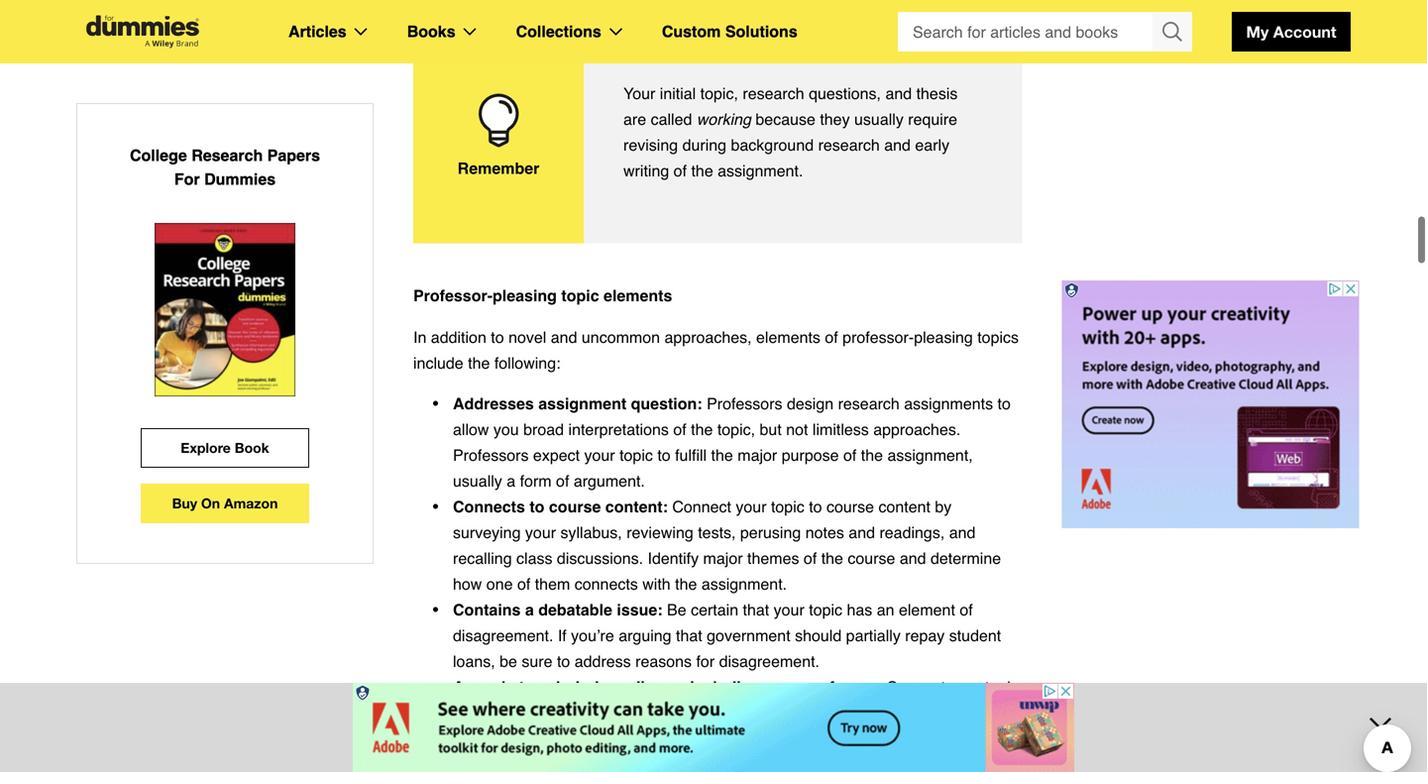 Task type: describe. For each thing, give the bounding box(es) containing it.
not
[[786, 420, 808, 439]]

for
[[174, 170, 200, 188]]

open article categories image
[[355, 28, 367, 36]]

topic inside the be certain that your topic has an element of disagreement. if you're arguing that government should partially repay student loans, be sure to address reasons for disagreement.
[[809, 601, 843, 619]]

reviewing
[[627, 523, 694, 542]]

connects
[[453, 498, 525, 516]]

element
[[899, 601, 955, 619]]

custom
[[662, 22, 721, 41]]

to inside connect your topic to the scholarly audience by analyzing it through an academic discipline, such as economics, health, psychology, sociology, and works of literature. also consider integrating interests of your professor who represents that audience.
[[453, 704, 466, 722]]

psychology,
[[590, 730, 672, 748]]

to inside in addition to novel and uncommon approaches, elements of professor-pleasing topics include the following:
[[491, 328, 504, 346]]

your down psychology,
[[613, 755, 644, 772]]

your up perusing
[[736, 498, 767, 516]]

professor-
[[413, 286, 493, 305]]

audience.
[[863, 755, 932, 772]]

in addition to novel and uncommon approaches, elements of professor-pleasing topics include the following:
[[413, 328, 1019, 372]]

notes
[[806, 523, 844, 542]]

assignment,
[[888, 446, 973, 464]]

debatable
[[538, 601, 612, 619]]

are
[[623, 110, 646, 128]]

0 vertical spatial that
[[743, 601, 769, 619]]

audience
[[564, 704, 628, 722]]

allow
[[453, 420, 489, 439]]

addresses assignment question:
[[453, 395, 702, 413]]

to left fulfill
[[657, 446, 671, 464]]

of inside the be certain that your topic has an element of disagreement. if you're arguing that government should partially repay student loans, be sure to address reasons for disagreement.
[[960, 601, 973, 619]]

professor-pleasing topic elements
[[413, 286, 672, 305]]

readings,
[[880, 523, 945, 542]]

uncommon
[[582, 328, 660, 346]]

0 vertical spatial disagreement.
[[453, 626, 553, 645]]

to inside the be certain that your topic has an element of disagreement. if you're arguing that government should partially repay student loans, be sure to address reasons for disagreement.
[[557, 652, 570, 671]]

explore
[[181, 440, 231, 456]]

recalling
[[453, 549, 512, 567]]

questions,
[[809, 84, 881, 103]]

contains a debatable issue:
[[453, 601, 663, 619]]

the inside in addition to novel and uncommon approaches, elements of professor-pleasing topics include the following:
[[468, 354, 490, 372]]

health,
[[538, 730, 585, 748]]

1 horizontal spatial a
[[525, 601, 534, 619]]

of right one
[[517, 575, 531, 593]]

buy on amazon
[[172, 495, 278, 511]]

0 vertical spatial professors
[[707, 395, 783, 413]]

contains
[[453, 601, 521, 619]]

the down limitless
[[861, 446, 883, 464]]

close this dialog image
[[1398, 692, 1417, 712]]

and inside in addition to novel and uncommon approaches, elements of professor-pleasing topics include the following:
[[551, 328, 577, 346]]

issue:
[[617, 601, 663, 619]]

your inside the be certain that your topic has an element of disagreement. if you're arguing that government should partially repay student loans, be sure to address reasons for disagreement.
[[774, 601, 805, 619]]

they
[[820, 110, 850, 128]]

because
[[756, 110, 816, 128]]

government
[[707, 626, 791, 645]]

your
[[623, 84, 656, 103]]

book image image
[[155, 223, 295, 396]]

book
[[235, 440, 269, 456]]

background
[[731, 136, 814, 154]]

address
[[575, 652, 631, 671]]

reasons
[[635, 652, 692, 671]]

my
[[1246, 22, 1269, 41]]

assignment. inside connect your topic to course content by surveying your syllabus, reviewing tests, perusing notes and readings, and recalling class discussions. identify major themes of the course and determine how one of them connects with the assignment.
[[702, 575, 787, 593]]

appeals
[[453, 678, 515, 696]]

topic inside professors design research assignments to allow you broad interpretations of the topic, but not limitless approaches. professors expect your topic to fulfill the major purpose of the assignment, usually a form of argument.
[[620, 446, 653, 464]]

0 horizontal spatial professors
[[453, 446, 529, 464]]

solutions
[[725, 22, 798, 41]]

syllabus,
[[561, 523, 622, 542]]

a inside professors design research assignments to allow you broad interpretations of the topic, but not limitless approaches. professors expect your topic to fulfill the major purpose of the assignment, usually a form of argument.
[[507, 472, 516, 490]]

your inside professors design research assignments to allow you broad interpretations of the topic, but not limitless approaches. professors expect your topic to fulfill the major purpose of the assignment, usually a form of argument.
[[584, 446, 615, 464]]

the down notes
[[821, 549, 843, 567]]

topics
[[978, 328, 1019, 346]]

because they usually require revising during background research and early writing of the assignment.
[[623, 110, 958, 180]]

Search for articles and books text field
[[898, 12, 1155, 52]]

limitless
[[813, 420, 869, 439]]

custom solutions
[[662, 22, 798, 41]]

buy
[[172, 495, 197, 511]]

argument.
[[574, 472, 645, 490]]

arguing
[[619, 626, 672, 645]]

perusing
[[740, 523, 801, 542]]

one
[[486, 575, 513, 593]]

academic
[[818, 704, 886, 722]]

scholarly inside connect your topic to the scholarly audience by analyzing it through an academic discipline, such as economics, health, psychology, sociology, and works of literature. also consider integrating interests of your professor who represents that audience.
[[497, 704, 560, 722]]

explore book link
[[141, 428, 309, 468]]

connect for appeals to scholarly audience, including your professor:
[[887, 678, 946, 696]]

economics,
[[453, 730, 533, 748]]

of down notes
[[804, 549, 817, 567]]

and inside your initial topic, research questions, and thesis are called
[[886, 84, 912, 103]]

the inside connect your topic to the scholarly audience by analyzing it through an academic discipline, such as economics, health, psychology, sociology, and works of literature. also consider integrating interests of your professor who represents that audience.
[[471, 704, 493, 722]]

buy on amazon link
[[141, 484, 309, 523]]

usually inside professors design research assignments to allow you broad interpretations of the topic, but not limitless approaches. professors expect your topic to fulfill the major purpose of the assignment, usually a form of argument.
[[453, 472, 502, 490]]

if
[[558, 626, 567, 645]]

tests,
[[698, 523, 736, 542]]

connects to course content:
[[453, 498, 668, 516]]

research inside your initial topic, research questions, and thesis are called
[[743, 84, 804, 103]]

custom solutions link
[[662, 19, 798, 45]]

professor:
[[804, 678, 882, 696]]

certain
[[691, 601, 739, 619]]

require
[[908, 110, 958, 128]]

be
[[500, 652, 517, 671]]

of up connects to course content:
[[556, 472, 569, 490]]

form
[[520, 472, 552, 490]]

works
[[781, 730, 823, 748]]

and inside because they usually require revising during background research and early writing of the assignment.
[[884, 136, 911, 154]]

of up fulfill
[[673, 420, 687, 439]]

usually inside because they usually require revising during background research and early writing of the assignment.
[[854, 110, 904, 128]]

the up fulfill
[[691, 420, 713, 439]]

your up through
[[765, 678, 799, 696]]

following:
[[494, 354, 561, 372]]

sociology,
[[677, 730, 746, 748]]

your initial topic, research questions, and thesis are called
[[623, 84, 958, 128]]

with
[[643, 575, 671, 593]]

logo image
[[76, 15, 209, 48]]

be
[[667, 601, 687, 619]]

elements inside in addition to novel and uncommon approaches, elements of professor-pleasing topics include the following:
[[756, 328, 821, 346]]

0 horizontal spatial that
[[676, 626, 702, 645]]

audience,
[[613, 678, 686, 696]]

discussions.
[[557, 549, 643, 567]]

thesis
[[916, 84, 958, 103]]



Task type: vqa. For each thing, say whether or not it's contained in the screenshot.
Open Collections list ICON at the top left
yes



Task type: locate. For each thing, give the bounding box(es) containing it.
assignment
[[538, 395, 627, 413]]

usually down questions,
[[854, 110, 904, 128]]

appeals to scholarly audience, including your professor:
[[453, 678, 882, 696]]

topic,
[[700, 84, 738, 103], [717, 420, 755, 439]]

the down the addition on the left top of page
[[468, 354, 490, 372]]

and right notes
[[849, 523, 875, 542]]

the down during
[[691, 162, 713, 180]]

0 vertical spatial scholarly
[[538, 678, 608, 696]]

on
[[201, 495, 220, 511]]

purpose
[[782, 446, 839, 464]]

scholarly up health,
[[497, 704, 560, 722]]

your
[[584, 446, 615, 464], [736, 498, 767, 516], [525, 523, 556, 542], [774, 601, 805, 619], [765, 678, 799, 696], [950, 678, 981, 696], [613, 755, 644, 772]]

fulfill
[[675, 446, 707, 464]]

to right assignments at bottom right
[[998, 395, 1011, 413]]

major down tests,
[[703, 549, 743, 567]]

it
[[725, 704, 733, 722]]

how
[[453, 575, 482, 593]]

elements up uncommon
[[604, 286, 672, 305]]

2 horizontal spatial that
[[832, 755, 858, 772]]

revising
[[623, 136, 678, 154]]

course
[[549, 498, 601, 516], [827, 498, 874, 516], [848, 549, 895, 567]]

course down readings,
[[848, 549, 895, 567]]

novel
[[509, 328, 546, 346]]

pleasing left 'topics'
[[914, 328, 973, 346]]

to down form
[[530, 498, 545, 516]]

a right contains
[[525, 601, 534, 619]]

1 vertical spatial usually
[[453, 472, 502, 490]]

2 vertical spatial research
[[838, 395, 900, 413]]

0 vertical spatial an
[[877, 601, 895, 619]]

an right has
[[877, 601, 895, 619]]

disagreement. down government
[[719, 652, 820, 671]]

1 vertical spatial assignment.
[[702, 575, 787, 593]]

disagreement. up be
[[453, 626, 553, 645]]

and right novel
[[551, 328, 577, 346]]

and down through
[[750, 730, 777, 748]]

articles
[[288, 22, 347, 41]]

topic for connect your topic to the scholarly audience by analyzing it through an academic discipline, such as economics, health, psychology, sociology, and works of literature. also consider integrating interests of your professor who represents that audience.
[[985, 678, 1019, 696]]

research inside professors design research assignments to allow you broad interpretations of the topic, but not limitless approaches. professors expect your topic to fulfill the major purpose of the assignment, usually a form of argument.
[[838, 395, 900, 413]]

my account link
[[1232, 12, 1351, 52]]

0 vertical spatial topic,
[[700, 84, 738, 103]]

usually up "connects"
[[453, 472, 502, 490]]

open collections list image
[[609, 28, 622, 36]]

0 horizontal spatial usually
[[453, 472, 502, 490]]

1 horizontal spatial professors
[[707, 395, 783, 413]]

class
[[516, 549, 553, 567]]

major down but
[[738, 446, 777, 464]]

initial
[[660, 84, 696, 103]]

elements
[[604, 286, 672, 305], [756, 328, 821, 346]]

a
[[507, 472, 516, 490], [525, 601, 534, 619]]

1 vertical spatial scholarly
[[497, 704, 560, 722]]

connect for connects to course content:
[[672, 498, 731, 516]]

connect inside connect your topic to the scholarly audience by analyzing it through an academic discipline, such as economics, health, psychology, sociology, and works of literature. also consider integrating interests of your professor who represents that audience.
[[887, 678, 946, 696]]

to up notes
[[809, 498, 822, 516]]

your up should
[[774, 601, 805, 619]]

your up such
[[950, 678, 981, 696]]

research up because
[[743, 84, 804, 103]]

professors
[[707, 395, 783, 413], [453, 446, 529, 464]]

assignment. down themes
[[702, 575, 787, 593]]

to down sure
[[519, 678, 534, 696]]

collections
[[516, 22, 601, 41]]

major inside professors design research assignments to allow you broad interpretations of the topic, but not limitless approaches. professors expect your topic to fulfill the major purpose of the assignment, usually a form of argument.
[[738, 446, 777, 464]]

topic up as
[[985, 678, 1019, 696]]

connects
[[575, 575, 638, 593]]

broad
[[524, 420, 564, 439]]

connect up tests,
[[672, 498, 731, 516]]

topic for professor-pleasing topic elements
[[561, 286, 599, 305]]

assignment. down background
[[718, 162, 803, 180]]

0 horizontal spatial a
[[507, 472, 516, 490]]

an inside connect your topic to the scholarly audience by analyzing it through an academic discipline, such as economics, health, psychology, sociology, and works of literature. also consider integrating interests of your professor who represents that audience.
[[796, 704, 814, 722]]

0 horizontal spatial connect
[[672, 498, 731, 516]]

consider
[[950, 730, 1010, 748]]

them
[[535, 575, 570, 593]]

by inside connect your topic to course content by surveying your syllabus, reviewing tests, perusing notes and readings, and recalling class discussions. identify major themes of the course and determine how one of them connects with the assignment.
[[935, 498, 952, 516]]

research
[[743, 84, 804, 103], [818, 136, 880, 154], [838, 395, 900, 413]]

has
[[847, 601, 873, 619]]

by right content on the bottom of the page
[[935, 498, 952, 516]]

by
[[935, 498, 952, 516], [633, 704, 650, 722]]

of up the student
[[960, 601, 973, 619]]

topic up should
[[809, 601, 843, 619]]

1 horizontal spatial connect
[[887, 678, 946, 696]]

connect inside connect your topic to course content by surveying your syllabus, reviewing tests, perusing notes and readings, and recalling class discussions. identify major themes of the course and determine how one of them connects with the assignment.
[[672, 498, 731, 516]]

1 vertical spatial major
[[703, 549, 743, 567]]

course up the syllabus,
[[549, 498, 601, 516]]

course up notes
[[827, 498, 874, 516]]

1 horizontal spatial by
[[935, 498, 952, 516]]

disagreement.
[[453, 626, 553, 645], [719, 652, 820, 671]]

and up determine
[[949, 523, 976, 542]]

approaches,
[[665, 328, 752, 346]]

0 vertical spatial a
[[507, 472, 516, 490]]

books
[[407, 22, 456, 41]]

research inside because they usually require revising during background research and early writing of the assignment.
[[818, 136, 880, 154]]

research up limitless
[[838, 395, 900, 413]]

topic for connect your topic to course content by surveying your syllabus, reviewing tests, perusing notes and readings, and recalling class discussions. identify major themes of the course and determine how one of them connects with the assignment.
[[771, 498, 805, 516]]

but
[[760, 420, 782, 439]]

called
[[651, 110, 692, 128]]

scholarly
[[538, 678, 608, 696], [497, 704, 560, 722]]

1 vertical spatial topic,
[[717, 420, 755, 439]]

you
[[494, 420, 519, 439]]

repay
[[905, 626, 945, 645]]

1 vertical spatial advertisement element
[[353, 683, 1074, 772]]

dummies
[[204, 170, 276, 188]]

of left professor-
[[825, 328, 838, 346]]

connect your topic to course content by surveying your syllabus, reviewing tests, perusing notes and readings, and recalling class discussions. identify major themes of the course and determine how one of them connects with the assignment.
[[453, 498, 1001, 593]]

your up argument.
[[584, 446, 615, 464]]

0 vertical spatial advertisement element
[[1062, 281, 1359, 528]]

an up works at the right of page
[[796, 704, 814, 722]]

expect
[[533, 446, 580, 464]]

1 vertical spatial disagreement.
[[719, 652, 820, 671]]

of inside in addition to novel and uncommon approaches, elements of professor-pleasing topics include the following:
[[825, 328, 838, 346]]

the right fulfill
[[711, 446, 733, 464]]

0 horizontal spatial an
[[796, 704, 814, 722]]

1 horizontal spatial that
[[743, 601, 769, 619]]

of down the academic
[[827, 730, 840, 748]]

1 vertical spatial elements
[[756, 328, 821, 346]]

to down if
[[557, 652, 570, 671]]

professors design research assignments to allow you broad interpretations of the topic, but not limitless approaches. professors expect your topic to fulfill the major purpose of the assignment, usually a form of argument.
[[453, 395, 1011, 490]]

open book categories image
[[463, 28, 476, 36]]

papers
[[267, 146, 320, 165]]

represents
[[753, 755, 828, 772]]

of down psychology,
[[596, 755, 609, 772]]

by down audience,
[[633, 704, 650, 722]]

connect
[[672, 498, 731, 516], [887, 678, 946, 696]]

topic inside connect your topic to course content by surveying your syllabus, reviewing tests, perusing notes and readings, and recalling class discussions. identify major themes of the course and determine how one of them connects with the assignment.
[[771, 498, 805, 516]]

approaches.
[[873, 420, 961, 439]]

and
[[886, 84, 912, 103], [884, 136, 911, 154], [551, 328, 577, 346], [849, 523, 875, 542], [949, 523, 976, 542], [900, 549, 926, 567], [750, 730, 777, 748]]

the up be
[[675, 575, 697, 593]]

usually
[[854, 110, 904, 128], [453, 472, 502, 490]]

0 horizontal spatial elements
[[604, 286, 672, 305]]

assignment.
[[718, 162, 803, 180], [702, 575, 787, 593]]

0 vertical spatial connect
[[672, 498, 731, 516]]

working
[[697, 110, 751, 128]]

0 horizontal spatial by
[[633, 704, 650, 722]]

pleasing inside in addition to novel and uncommon approaches, elements of professor-pleasing topics include the following:
[[914, 328, 973, 346]]

0 vertical spatial research
[[743, 84, 804, 103]]

1 horizontal spatial an
[[877, 601, 895, 619]]

analyzing
[[654, 704, 721, 722]]

integrating
[[453, 755, 527, 772]]

1 horizontal spatial pleasing
[[914, 328, 973, 346]]

0 vertical spatial elements
[[604, 286, 672, 305]]

2 vertical spatial that
[[832, 755, 858, 772]]

topic inside connect your topic to the scholarly audience by analyzing it through an academic discipline, such as economics, health, psychology, sociology, and works of literature. also consider integrating interests of your professor who represents that audience.
[[985, 678, 1019, 696]]

0 vertical spatial pleasing
[[493, 286, 557, 305]]

1 horizontal spatial disagreement.
[[719, 652, 820, 671]]

major
[[738, 446, 777, 464], [703, 549, 743, 567]]

a left form
[[507, 472, 516, 490]]

major inside connect your topic to course content by surveying your syllabus, reviewing tests, perusing notes and readings, and recalling class discussions. identify major themes of the course and determine how one of them connects with the assignment.
[[703, 549, 743, 567]]

elements up design
[[756, 328, 821, 346]]

pleasing up novel
[[493, 286, 557, 305]]

an inside the be certain that your topic has an element of disagreement. if you're arguing that government should partially repay student loans, be sure to address reasons for disagreement.
[[877, 601, 895, 619]]

partially
[[846, 626, 901, 645]]

connect your topic to the scholarly audience by analyzing it through an academic discipline, such as economics, health, psychology, sociology, and works of literature. also consider integrating interests of your professor who represents that audience.
[[453, 678, 1019, 772]]

1 vertical spatial a
[[525, 601, 534, 619]]

topic, up working
[[700, 84, 738, 103]]

sure
[[522, 652, 553, 671]]

topic down interpretations
[[620, 446, 653, 464]]

by inside connect your topic to the scholarly audience by analyzing it through an academic discipline, such as economics, health, psychology, sociology, and works of literature. also consider integrating interests of your professor who represents that audience.
[[633, 704, 650, 722]]

research down they
[[818, 136, 880, 154]]

connect up discipline,
[[887, 678, 946, 696]]

to left novel
[[491, 328, 504, 346]]

1 vertical spatial research
[[818, 136, 880, 154]]

group
[[898, 12, 1192, 52]]

the down appeals
[[471, 704, 493, 722]]

1 vertical spatial that
[[676, 626, 702, 645]]

0 vertical spatial usually
[[854, 110, 904, 128]]

that
[[743, 601, 769, 619], [676, 626, 702, 645], [832, 755, 858, 772]]

of down limitless
[[843, 446, 857, 464]]

topic up uncommon
[[561, 286, 599, 305]]

early
[[915, 136, 950, 154]]

1 vertical spatial professors
[[453, 446, 529, 464]]

that down literature.
[[832, 755, 858, 772]]

of inside because they usually require revising during background research and early writing of the assignment.
[[674, 162, 687, 180]]

1 vertical spatial by
[[633, 704, 650, 722]]

0 vertical spatial assignment.
[[718, 162, 803, 180]]

of
[[674, 162, 687, 180], [825, 328, 838, 346], [673, 420, 687, 439], [843, 446, 857, 464], [556, 472, 569, 490], [804, 549, 817, 567], [517, 575, 531, 593], [960, 601, 973, 619], [827, 730, 840, 748], [596, 755, 609, 772]]

0 vertical spatial major
[[738, 446, 777, 464]]

topic, inside your initial topic, research questions, and thesis are called
[[700, 84, 738, 103]]

the inside because they usually require revising during background research and early writing of the assignment.
[[691, 162, 713, 180]]

including
[[690, 678, 761, 696]]

content
[[879, 498, 931, 516]]

0 vertical spatial by
[[935, 498, 952, 516]]

in
[[413, 328, 427, 346]]

explore book
[[181, 440, 269, 456]]

1 horizontal spatial elements
[[756, 328, 821, 346]]

1 horizontal spatial usually
[[854, 110, 904, 128]]

my account
[[1246, 22, 1337, 41]]

that down be
[[676, 626, 702, 645]]

question:
[[631, 395, 702, 413]]

through
[[738, 704, 792, 722]]

professors up but
[[707, 395, 783, 413]]

and down readings,
[[900, 549, 926, 567]]

as
[[1002, 704, 1019, 722]]

that inside connect your topic to the scholarly audience by analyzing it through an academic discipline, such as economics, health, psychology, sociology, and works of literature. also consider integrating interests of your professor who represents that audience.
[[832, 755, 858, 772]]

professors down you
[[453, 446, 529, 464]]

topic up perusing
[[771, 498, 805, 516]]

and left early
[[884, 136, 911, 154]]

topic
[[561, 286, 599, 305], [620, 446, 653, 464], [771, 498, 805, 516], [809, 601, 843, 619], [985, 678, 1019, 696]]

scholarly up the audience
[[538, 678, 608, 696]]

assignment. inside because they usually require revising during background research and early writing of the assignment.
[[718, 162, 803, 180]]

an
[[877, 601, 895, 619], [796, 704, 814, 722]]

1 vertical spatial connect
[[887, 678, 946, 696]]

to down appeals
[[453, 704, 466, 722]]

of right writing
[[674, 162, 687, 180]]

1 vertical spatial pleasing
[[914, 328, 973, 346]]

surveying
[[453, 523, 521, 542]]

topic, left but
[[717, 420, 755, 439]]

that up government
[[743, 601, 769, 619]]

to inside connect your topic to course content by surveying your syllabus, reviewing tests, perusing notes and readings, and recalling class discussions. identify major themes of the course and determine how one of them connects with the assignment.
[[809, 498, 822, 516]]

0 horizontal spatial pleasing
[[493, 286, 557, 305]]

and inside connect your topic to the scholarly audience by analyzing it through an academic discipline, such as economics, health, psychology, sociology, and works of literature. also consider integrating interests of your professor who represents that audience.
[[750, 730, 777, 748]]

professor
[[649, 755, 715, 772]]

advertisement element
[[1062, 281, 1359, 528], [353, 683, 1074, 772]]

your up class
[[525, 523, 556, 542]]

1 vertical spatial an
[[796, 704, 814, 722]]

and left thesis
[[886, 84, 912, 103]]

for
[[696, 652, 715, 671]]

0 horizontal spatial disagreement.
[[453, 626, 553, 645]]

be certain that your topic has an element of disagreement. if you're arguing that government should partially repay student loans, be sure to address reasons for disagreement.
[[453, 601, 1001, 671]]

topic, inside professors design research assignments to allow you broad interpretations of the topic, but not limitless approaches. professors expect your topic to fulfill the major purpose of the assignment, usually a form of argument.
[[717, 420, 755, 439]]

college
[[130, 146, 187, 165]]

student
[[949, 626, 1001, 645]]



